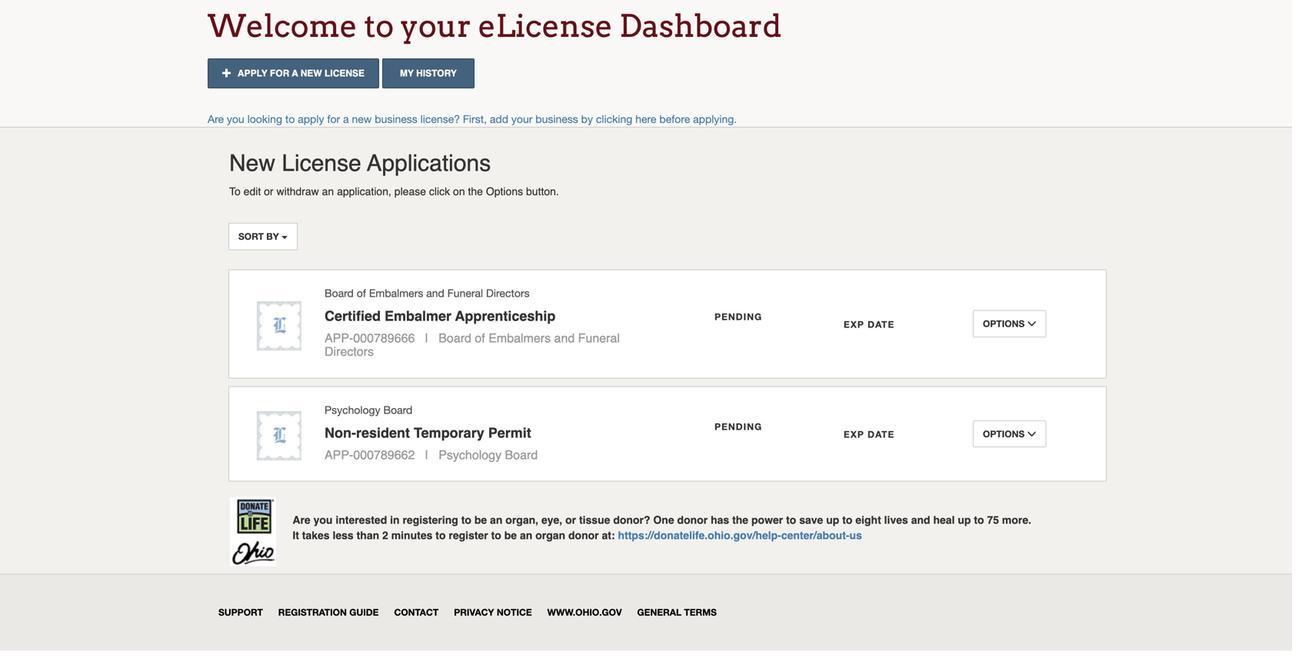 Task type: describe. For each thing, give the bounding box(es) containing it.
at:
[[602, 530, 615, 543]]

0 horizontal spatial donor
[[569, 530, 599, 543]]

permit
[[488, 426, 531, 441]]

power
[[752, 515, 783, 527]]

1 vertical spatial for
[[327, 113, 340, 126]]

2 up from the left
[[958, 515, 971, 527]]

on
[[453, 186, 465, 198]]

edit
[[244, 186, 261, 198]]

registration guide
[[278, 608, 379, 619]]

apprenticeship
[[455, 309, 556, 325]]

eight
[[856, 515, 882, 527]]

it
[[293, 530, 299, 543]]

plus image
[[222, 68, 235, 78]]

are for are you interested in registering to be an organ, eye, or tissue donor? one donor has the power to save up to eight lives and heal up to 75 more. it takes less than 2 minutes to register to be an organ donor at: https://donatelife.ohio.gov/help-center/about-us
[[293, 515, 311, 527]]

menu down image for non-resident temporary permit
[[1028, 430, 1037, 439]]

sort
[[239, 232, 264, 242]]

new
[[229, 151, 275, 177]]

0 horizontal spatial of
[[357, 287, 366, 300]]

us
[[850, 530, 862, 543]]

board inside certified embalmer apprenticeship app-000789666   |   board of embalmers and funeral directors
[[439, 332, 472, 346]]

donor?
[[613, 515, 651, 527]]

pending exp date for certified embalmer apprenticeship
[[715, 312, 895, 330]]

heal
[[934, 515, 955, 527]]

by
[[266, 232, 279, 242]]

apply
[[238, 68, 268, 79]]

1 horizontal spatial an
[[490, 515, 503, 527]]

general
[[637, 608, 682, 619]]

temporary
[[414, 426, 484, 441]]

elicense
[[478, 8, 613, 45]]

www.ohio.gov link
[[548, 608, 622, 619]]

1 horizontal spatial a
[[343, 113, 349, 126]]

non-
[[325, 426, 356, 441]]

1 vertical spatial your
[[512, 113, 533, 126]]

than
[[357, 530, 379, 543]]

looking
[[247, 113, 282, 126]]

eye,
[[542, 515, 563, 527]]

organ,
[[506, 515, 539, 527]]

applying.
[[693, 113, 737, 126]]

center/about-
[[782, 530, 850, 543]]

license inside button
[[325, 68, 365, 79]]

menu down image for certified embalmer apprenticeship
[[1028, 319, 1037, 329]]

by
[[581, 113, 593, 126]]

| inside certified embalmer apprenticeship app-000789666   |   board of embalmers and funeral directors
[[425, 332, 428, 346]]

1 horizontal spatial directors
[[486, 287, 530, 300]]

interested
[[336, 515, 387, 527]]

welcome to your elicense dashboard
[[208, 8, 782, 45]]

privacy notice
[[454, 608, 532, 619]]

organ
[[536, 530, 566, 543]]

click
[[429, 186, 450, 198]]

1 vertical spatial license
[[282, 151, 361, 177]]

notice
[[497, 608, 532, 619]]

resident
[[356, 426, 410, 441]]

general terms link
[[637, 608, 717, 619]]

board of embalmers and funeral directors
[[325, 287, 530, 300]]

to
[[229, 186, 241, 198]]

are for are you looking to apply for a new business license? first, add your business by clicking here before applying.
[[208, 113, 224, 126]]

apply for a new license button
[[208, 59, 379, 89]]

and inside certified embalmer apprenticeship app-000789666   |   board of embalmers and funeral directors
[[554, 332, 575, 346]]

0 horizontal spatial the
[[468, 186, 483, 198]]

options for certified embalmer apprenticeship
[[983, 319, 1028, 330]]

sort by button
[[229, 224, 298, 251]]

pending exp date for non-resident temporary permit
[[715, 422, 895, 440]]

75
[[987, 515, 999, 527]]

board up 'certified'
[[325, 287, 354, 300]]

register
[[449, 530, 488, 543]]

app- inside "non-resident temporary permit app-000789662   |   psychology board"
[[325, 449, 353, 463]]

support
[[219, 608, 263, 619]]

1 up from the left
[[826, 515, 840, 527]]

certified
[[325, 309, 381, 325]]

apply for a new license
[[235, 68, 365, 79]]

guide
[[349, 608, 379, 619]]

0 vertical spatial or
[[264, 186, 274, 198]]

000789666
[[353, 332, 415, 346]]

exp for non-resident temporary permit
[[844, 430, 865, 440]]

has
[[711, 515, 730, 527]]

contact link
[[394, 608, 439, 619]]

1 horizontal spatial be
[[505, 530, 517, 543]]

2
[[382, 530, 388, 543]]

privacy notice link
[[454, 608, 532, 619]]

you for looking
[[227, 113, 244, 126]]

0 vertical spatial donor
[[677, 515, 708, 527]]

psychology inside "non-resident temporary permit app-000789662   |   psychology board"
[[439, 449, 502, 463]]

are you interested in registering to be an organ, eye, or tissue donor? one donor has the power to save up to eight lives and heal up to 75 more. it takes less than 2 minutes to register to be an organ donor at: https://donatelife.ohio.gov/help-center/about-us
[[293, 515, 1032, 543]]

0 horizontal spatial embalmers
[[369, 287, 423, 300]]

sort by
[[239, 232, 282, 242]]

here
[[636, 113, 657, 126]]

pending for certified embalmer apprenticeship
[[715, 312, 763, 323]]

funeral inside certified embalmer apprenticeship app-000789666   |   board of embalmers and funeral directors
[[578, 332, 620, 346]]

certified embalmer apprenticeship app-000789666   |   board of embalmers and funeral directors
[[325, 309, 620, 359]]

general terms
[[637, 608, 717, 619]]



Task type: vqa. For each thing, say whether or not it's contained in the screenshot.
last
no



Task type: locate. For each thing, give the bounding box(es) containing it.
0 horizontal spatial are
[[208, 113, 224, 126]]

registration guide link
[[278, 608, 379, 619]]

0 vertical spatial date
[[868, 320, 895, 330]]

| down embalmer
[[425, 332, 428, 346]]

new inside button
[[301, 68, 322, 79]]

0 vertical spatial an
[[322, 186, 334, 198]]

0 horizontal spatial for
[[270, 68, 289, 79]]

exp for certified embalmer apprenticeship
[[844, 320, 865, 330]]

app- down 'certified'
[[325, 332, 353, 346]]

or
[[264, 186, 274, 198], [566, 515, 576, 527]]

date
[[868, 320, 895, 330], [868, 430, 895, 440]]

a
[[292, 68, 298, 79], [343, 113, 349, 126]]

pending
[[715, 312, 763, 323], [715, 422, 763, 433]]

1 horizontal spatial business
[[536, 113, 578, 126]]

0 horizontal spatial up
[[826, 515, 840, 527]]

withdraw
[[277, 186, 319, 198]]

for
[[270, 68, 289, 79], [327, 113, 340, 126]]

2 pending from the top
[[715, 422, 763, 433]]

be
[[475, 515, 487, 527], [505, 530, 517, 543]]

be up register
[[475, 515, 487, 527]]

welcome
[[208, 8, 358, 45]]

dashboard
[[620, 8, 782, 45]]

tissue
[[579, 515, 610, 527]]

are you looking to apply for a new business license? first, add your business by clicking here before applying.
[[208, 113, 737, 126]]

1 horizontal spatial embalmers
[[489, 332, 551, 346]]

of down 'apprenticeship'
[[475, 332, 485, 346]]

business left by
[[536, 113, 578, 126]]

1 vertical spatial options
[[983, 319, 1028, 330]]

2 vertical spatial and
[[911, 515, 931, 527]]

1 horizontal spatial up
[[958, 515, 971, 527]]

an left organ,
[[490, 515, 503, 527]]

1 vertical spatial a
[[343, 113, 349, 126]]

1 vertical spatial directors
[[325, 345, 374, 359]]

directors down 'certified'
[[325, 345, 374, 359]]

directors inside certified embalmer apprenticeship app-000789666   |   board of embalmers and funeral directors
[[325, 345, 374, 359]]

exp
[[844, 320, 865, 330], [844, 430, 865, 440]]

are inside are you interested in registering to be an organ, eye, or tissue donor? one donor has the power to save up to eight lives and heal up to 75 more. it takes less than 2 minutes to register to be an organ donor at: https://donatelife.ohio.gov/help-center/about-us
[[293, 515, 311, 527]]

registering
[[403, 515, 458, 527]]

https://donatelife.ohio.gov/help-
[[618, 530, 782, 543]]

and inside are you interested in registering to be an organ, eye, or tissue donor? one donor has the power to save up to eight lives and heal up to 75 more. it takes less than 2 minutes to register to be an organ donor at: https://donatelife.ohio.gov/help-center/about-us
[[911, 515, 931, 527]]

0 vertical spatial app-
[[325, 332, 353, 346]]

first,
[[463, 113, 487, 126]]

1 vertical spatial be
[[505, 530, 517, 543]]

0 horizontal spatial and
[[426, 287, 445, 300]]

1 vertical spatial funeral
[[578, 332, 620, 346]]

the up https://donatelife.ohio.gov/help-center/about-us link
[[733, 515, 749, 527]]

the right on
[[468, 186, 483, 198]]

0 horizontal spatial or
[[264, 186, 274, 198]]

0 vertical spatial for
[[270, 68, 289, 79]]

up
[[826, 515, 840, 527], [958, 515, 971, 527]]

0 vertical spatial pending
[[715, 312, 763, 323]]

0 horizontal spatial your
[[401, 8, 472, 45]]

and
[[426, 287, 445, 300], [554, 332, 575, 346], [911, 515, 931, 527]]

privacy
[[454, 608, 494, 619]]

in
[[390, 515, 400, 527]]

directors up 'apprenticeship'
[[486, 287, 530, 300]]

and left heal
[[911, 515, 931, 527]]

for inside button
[[270, 68, 289, 79]]

an down organ,
[[520, 530, 533, 543]]

business
[[375, 113, 418, 126], [536, 113, 578, 126]]

0 vertical spatial license
[[325, 68, 365, 79]]

are down plus image
[[208, 113, 224, 126]]

1 business from the left
[[375, 113, 418, 126]]

lives
[[885, 515, 908, 527]]

before
[[660, 113, 690, 126]]

0 vertical spatial pending exp date
[[715, 312, 895, 330]]

for right apply on the top left
[[270, 68, 289, 79]]

https://donatelife.ohio.gov/help-center/about-us link
[[618, 530, 862, 543]]

new license applications
[[229, 151, 491, 177]]

1 vertical spatial are
[[293, 515, 311, 527]]

1 pending exp date from the top
[[715, 312, 895, 330]]

up right heal
[[958, 515, 971, 527]]

0 horizontal spatial be
[[475, 515, 487, 527]]

add
[[490, 113, 509, 126]]

new up apply
[[301, 68, 322, 79]]

takes
[[302, 530, 330, 543]]

of inside certified embalmer apprenticeship app-000789666   |   board of embalmers and funeral directors
[[475, 332, 485, 346]]

1 app- from the top
[[325, 332, 353, 346]]

psychology up non-
[[325, 404, 381, 417]]

0 horizontal spatial directors
[[325, 345, 374, 359]]

of
[[357, 287, 366, 300], [475, 332, 485, 346]]

2 exp from the top
[[844, 430, 865, 440]]

are
[[208, 113, 224, 126], [293, 515, 311, 527]]

www.ohio.gov
[[548, 608, 622, 619]]

None button
[[382, 59, 475, 89]]

0 horizontal spatial you
[[227, 113, 244, 126]]

date for certified embalmer apprenticeship
[[868, 320, 895, 330]]

you for interested
[[314, 515, 333, 527]]

license?
[[421, 113, 460, 126]]

minutes
[[391, 530, 433, 543]]

app-
[[325, 332, 353, 346], [325, 449, 353, 463]]

1 vertical spatial an
[[490, 515, 503, 527]]

a right apply on the top left
[[292, 68, 298, 79]]

to edit or withdraw an application, please click on the options button.
[[229, 186, 559, 198]]

0 horizontal spatial psychology
[[325, 404, 381, 417]]

1 vertical spatial options button
[[973, 421, 1047, 448]]

1 horizontal spatial for
[[327, 113, 340, 126]]

2 options button from the top
[[973, 421, 1047, 448]]

1 vertical spatial |
[[425, 449, 428, 463]]

embalmers inside certified embalmer apprenticeship app-000789666   |   board of embalmers and funeral directors
[[489, 332, 551, 346]]

1 horizontal spatial psychology
[[439, 449, 502, 463]]

2 horizontal spatial and
[[911, 515, 931, 527]]

1 date from the top
[[868, 320, 895, 330]]

board up the resident
[[384, 404, 413, 417]]

terms
[[684, 608, 717, 619]]

1 horizontal spatial and
[[554, 332, 575, 346]]

an right withdraw
[[322, 186, 334, 198]]

business left license?
[[375, 113, 418, 126]]

psychology board
[[325, 404, 413, 417]]

more.
[[1002, 515, 1032, 527]]

options for non-resident temporary permit
[[983, 429, 1028, 440]]

2 app- from the top
[[325, 449, 353, 463]]

apply
[[298, 113, 324, 126]]

non-resident temporary permit app-000789662   |   psychology board
[[325, 426, 538, 463]]

2 date from the top
[[868, 430, 895, 440]]

up right save
[[826, 515, 840, 527]]

0 horizontal spatial a
[[292, 68, 298, 79]]

0 vertical spatial menu down image
[[1028, 319, 1037, 329]]

1 vertical spatial pending
[[715, 422, 763, 433]]

0 vertical spatial funeral
[[448, 287, 483, 300]]

1 menu down image from the top
[[1028, 319, 1037, 329]]

embalmers up embalmer
[[369, 287, 423, 300]]

0 vertical spatial psychology
[[325, 404, 381, 417]]

options button for non-resident temporary permit
[[973, 421, 1047, 448]]

0 horizontal spatial an
[[322, 186, 334, 198]]

0 vertical spatial options
[[486, 186, 523, 198]]

0 vertical spatial options button
[[973, 311, 1047, 338]]

0 vertical spatial and
[[426, 287, 445, 300]]

a inside button
[[292, 68, 298, 79]]

menu down image
[[1028, 319, 1037, 329], [1028, 430, 1037, 439]]

psychology down temporary
[[439, 449, 502, 463]]

are you looking to apply for a new business license? first, add your business by clicking here before applying. link
[[208, 113, 737, 126]]

0 vertical spatial the
[[468, 186, 483, 198]]

| inside "non-resident temporary permit app-000789662   |   psychology board"
[[425, 449, 428, 463]]

options button
[[973, 311, 1047, 338], [973, 421, 1047, 448]]

board
[[325, 287, 354, 300], [439, 332, 472, 346], [384, 404, 413, 417], [505, 449, 538, 463]]

and down 'apprenticeship'
[[554, 332, 575, 346]]

1 horizontal spatial or
[[566, 515, 576, 527]]

0 vertical spatial you
[[227, 113, 244, 126]]

0 vertical spatial |
[[425, 332, 428, 346]]

2 menu down image from the top
[[1028, 430, 1037, 439]]

1 | from the top
[[425, 332, 428, 346]]

or inside are you interested in registering to be an organ, eye, or tissue donor? one donor has the power to save up to eight lives and heal up to 75 more. it takes less than 2 minutes to register to be an organ donor at: https://donatelife.ohio.gov/help-center/about-us
[[566, 515, 576, 527]]

less
[[333, 530, 354, 543]]

1 vertical spatial you
[[314, 515, 333, 527]]

or right edit on the top
[[264, 186, 274, 198]]

new up the new license applications
[[352, 113, 372, 126]]

1 vertical spatial the
[[733, 515, 749, 527]]

you inside are you interested in registering to be an organ, eye, or tissue donor? one donor has the power to save up to eight lives and heal up to 75 more. it takes less than 2 minutes to register to be an organ donor at: https://donatelife.ohio.gov/help-center/about-us
[[314, 515, 333, 527]]

0 vertical spatial directors
[[486, 287, 530, 300]]

0 vertical spatial a
[[292, 68, 298, 79]]

contact
[[394, 608, 439, 619]]

1 vertical spatial exp
[[844, 430, 865, 440]]

1 vertical spatial new
[[352, 113, 372, 126]]

registration
[[278, 608, 347, 619]]

1 vertical spatial menu down image
[[1028, 430, 1037, 439]]

you
[[227, 113, 244, 126], [314, 515, 333, 527]]

1 vertical spatial pending exp date
[[715, 422, 895, 440]]

0 vertical spatial embalmers
[[369, 287, 423, 300]]

0 vertical spatial your
[[401, 8, 472, 45]]

button.
[[526, 186, 559, 198]]

1 vertical spatial or
[[566, 515, 576, 527]]

1 horizontal spatial the
[[733, 515, 749, 527]]

and up embalmer
[[426, 287, 445, 300]]

pending for non-resident temporary permit
[[715, 422, 763, 433]]

2 business from the left
[[536, 113, 578, 126]]

2 pending exp date from the top
[[715, 422, 895, 440]]

board down embalmer
[[439, 332, 472, 346]]

save
[[800, 515, 824, 527]]

1 horizontal spatial of
[[475, 332, 485, 346]]

embalmer
[[385, 309, 452, 325]]

a right apply
[[343, 113, 349, 126]]

0 horizontal spatial funeral
[[448, 287, 483, 300]]

1 horizontal spatial your
[[512, 113, 533, 126]]

| down temporary
[[425, 449, 428, 463]]

0 vertical spatial be
[[475, 515, 487, 527]]

license
[[325, 68, 365, 79], [282, 151, 361, 177]]

support link
[[219, 608, 263, 619]]

1 horizontal spatial donor
[[677, 515, 708, 527]]

applications
[[367, 151, 491, 177]]

1 vertical spatial psychology
[[439, 449, 502, 463]]

1 exp from the top
[[844, 320, 865, 330]]

donor up https://donatelife.ohio.gov/help-
[[677, 515, 708, 527]]

new
[[301, 68, 322, 79], [352, 113, 372, 126]]

you left looking
[[227, 113, 244, 126]]

|
[[425, 332, 428, 346], [425, 449, 428, 463]]

app- inside certified embalmer apprenticeship app-000789666   |   board of embalmers and funeral directors
[[325, 332, 353, 346]]

1 vertical spatial date
[[868, 430, 895, 440]]

your
[[401, 8, 472, 45], [512, 113, 533, 126]]

options
[[486, 186, 523, 198], [983, 319, 1028, 330], [983, 429, 1028, 440]]

1 horizontal spatial new
[[352, 113, 372, 126]]

1 vertical spatial of
[[475, 332, 485, 346]]

1 horizontal spatial you
[[314, 515, 333, 527]]

you up takes
[[314, 515, 333, 527]]

1 vertical spatial and
[[554, 332, 575, 346]]

1 options button from the top
[[973, 311, 1047, 338]]

for right apply
[[327, 113, 340, 126]]

0 vertical spatial of
[[357, 287, 366, 300]]

donor down tissue
[[569, 530, 599, 543]]

1 pending from the top
[[715, 312, 763, 323]]

000789662
[[353, 449, 415, 463]]

board down the permit
[[505, 449, 538, 463]]

are up the it
[[293, 515, 311, 527]]

0 vertical spatial are
[[208, 113, 224, 126]]

clicking
[[596, 113, 633, 126]]

2 horizontal spatial an
[[520, 530, 533, 543]]

0 horizontal spatial business
[[375, 113, 418, 126]]

2 vertical spatial options
[[983, 429, 1028, 440]]

or right eye,
[[566, 515, 576, 527]]

of up 'certified'
[[357, 287, 366, 300]]

please
[[395, 186, 426, 198]]

1 vertical spatial app-
[[325, 449, 353, 463]]

1 horizontal spatial are
[[293, 515, 311, 527]]

0 vertical spatial exp
[[844, 320, 865, 330]]

embalmers
[[369, 287, 423, 300], [489, 332, 551, 346]]

application,
[[337, 186, 392, 198]]

date for non-resident temporary permit
[[868, 430, 895, 440]]

donor
[[677, 515, 708, 527], [569, 530, 599, 543]]

be down organ,
[[505, 530, 517, 543]]

to
[[364, 8, 394, 45], [285, 113, 295, 126], [461, 515, 472, 527], [786, 515, 797, 527], [843, 515, 853, 527], [974, 515, 984, 527], [436, 530, 446, 543], [491, 530, 502, 543]]

1 vertical spatial embalmers
[[489, 332, 551, 346]]

1 horizontal spatial funeral
[[578, 332, 620, 346]]

app- down non-
[[325, 449, 353, 463]]

directors
[[486, 287, 530, 300], [325, 345, 374, 359]]

2 vertical spatial an
[[520, 530, 533, 543]]

0 horizontal spatial new
[[301, 68, 322, 79]]

embalmers down 'apprenticeship'
[[489, 332, 551, 346]]

0 vertical spatial new
[[301, 68, 322, 79]]

options button for certified embalmer apprenticeship
[[973, 311, 1047, 338]]

one
[[654, 515, 674, 527]]

1 vertical spatial donor
[[569, 530, 599, 543]]

board inside "non-resident temporary permit app-000789662   |   psychology board"
[[505, 449, 538, 463]]

the inside are you interested in registering to be an organ, eye, or tissue donor? one donor has the power to save up to eight lives and heal up to 75 more. it takes less than 2 minutes to register to be an organ donor at: https://donatelife.ohio.gov/help-center/about-us
[[733, 515, 749, 527]]

2 | from the top
[[425, 449, 428, 463]]



